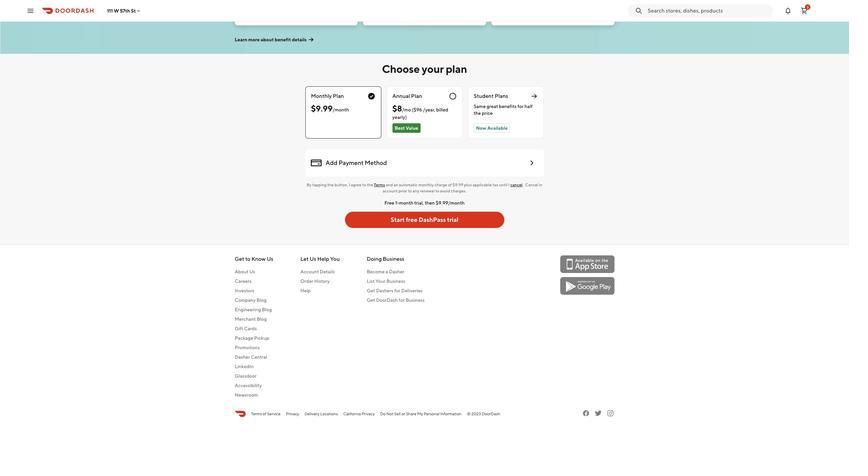 Task type: locate. For each thing, give the bounding box(es) containing it.
or
[[402, 412, 405, 417]]

privacy inside california privacy link
[[362, 412, 375, 417]]

doordash down dashers
[[376, 298, 398, 303]]

1 horizontal spatial of
[[448, 182, 452, 188]]

prior
[[399, 189, 407, 194]]

0 vertical spatial get
[[235, 256, 244, 262]]

blog for company blog
[[257, 298, 267, 303]]

i right 'until'
[[509, 182, 510, 188]]

0 horizontal spatial privacy
[[286, 412, 299, 417]]

add
[[326, 159, 338, 167]]

the left button,
[[328, 182, 334, 188]]

business down deliveries
[[406, 298, 425, 303]]

button,
[[335, 182, 348, 188]]

tapping
[[312, 182, 327, 188]]

/mo ($96 /year, billed yearly)
[[393, 107, 449, 120]]

2 horizontal spatial us
[[310, 256, 316, 262]]

Store search: begin typing to search for stores available on DoorDash text field
[[648, 7, 770, 14]]

business down become a dasher link
[[387, 279, 405, 284]]

2 privacy from the left
[[362, 412, 375, 417]]

blog up the merchant blog link on the bottom
[[262, 307, 272, 313]]

©
[[467, 412, 471, 417]]

$8
[[393, 104, 402, 113]]

business up become a dasher link
[[383, 256, 405, 262]]

1 vertical spatial for
[[395, 288, 401, 294]]

notification bell image
[[784, 7, 793, 15]]

of
[[448, 182, 452, 188], [263, 412, 267, 417]]

the left terms link
[[367, 182, 373, 188]]

help down order
[[301, 288, 311, 294]]

$9.99 down the monthly
[[311, 104, 333, 113]]

1 horizontal spatial privacy
[[362, 412, 375, 417]]

accessibility link
[[235, 383, 273, 389]]

0 horizontal spatial i
[[349, 182, 350, 188]]

dasher central
[[235, 355, 267, 360]]

$9.99
[[311, 104, 333, 113], [453, 182, 464, 188]]

monthly
[[311, 93, 332, 99]]

terms left service
[[251, 412, 262, 417]]

month
[[399, 200, 414, 206]]

add payment method
[[326, 159, 387, 167]]

linkedin link
[[235, 364, 273, 370]]

0 horizontal spatial terms
[[251, 412, 262, 417]]

to down the charge
[[436, 189, 440, 194]]

plan for $9.99
[[333, 93, 344, 99]]

help left you
[[317, 256, 329, 262]]

0 vertical spatial terms
[[374, 182, 385, 188]]

for left half
[[518, 104, 524, 109]]

0 horizontal spatial us
[[250, 269, 255, 275]]

1 i from the left
[[349, 182, 350, 188]]

for for business
[[399, 298, 405, 303]]

2 vertical spatial get
[[367, 298, 375, 303]]

0 vertical spatial dasher
[[389, 269, 405, 275]]

cancel link
[[511, 182, 523, 188]]

order history
[[301, 279, 330, 284]]

dasher up linkedin
[[235, 355, 250, 360]]

terms of service link
[[251, 411, 281, 417]]

2 vertical spatial blog
[[257, 317, 267, 322]]

careers link
[[235, 278, 273, 285]]

for down get dashers for deliveries link
[[399, 298, 405, 303]]

doordash on facebook image
[[582, 410, 590, 418]]

get doordash for business
[[367, 298, 425, 303]]

dasher
[[389, 269, 405, 275], [235, 355, 250, 360]]

us right "know"
[[267, 256, 273, 262]]

i left agree
[[349, 182, 350, 188]]

1 horizontal spatial i
[[509, 182, 510, 188]]

2 horizontal spatial the
[[474, 111, 481, 116]]

1-
[[396, 200, 399, 206]]

1 horizontal spatial $9.99
[[453, 182, 464, 188]]

privacy link
[[286, 411, 299, 417]]

1 vertical spatial blog
[[262, 307, 272, 313]]

in
[[539, 182, 543, 188]]

start
[[391, 216, 405, 223]]

any
[[413, 189, 419, 194]]

2 plan from the left
[[411, 93, 422, 99]]

get doordash for business link
[[367, 297, 425, 304]]

open menu image
[[26, 7, 35, 15]]

investors link
[[235, 288, 273, 294]]

terms left and on the left
[[374, 182, 385, 188]]

3 button
[[798, 4, 812, 17]]

1 horizontal spatial the
[[367, 182, 373, 188]]

annual plan
[[393, 93, 422, 99]]

package pickup link
[[235, 335, 273, 342]]

i
[[349, 182, 350, 188], [509, 182, 510, 188]]

dasher up list your business link
[[389, 269, 405, 275]]

and
[[386, 182, 393, 188]]

1 vertical spatial business
[[387, 279, 405, 284]]

1 horizontal spatial doordash
[[482, 412, 500, 417]]

1 vertical spatial dasher
[[235, 355, 250, 360]]

for up get doordash for business link
[[395, 288, 401, 294]]

privacy right service
[[286, 412, 299, 417]]

0 vertical spatial doordash
[[376, 298, 398, 303]]

until
[[499, 182, 508, 188]]

0 vertical spatial for
[[518, 104, 524, 109]]

blog up gift cards link on the left of the page
[[257, 317, 267, 322]]

best value
[[395, 125, 419, 131]]

blog
[[257, 298, 267, 303], [262, 307, 272, 313], [257, 317, 267, 322]]

doordash on instagram image
[[607, 410, 615, 418]]

the down same
[[474, 111, 481, 116]]

merchant
[[235, 317, 256, 322]]

my
[[417, 412, 423, 417]]

. cancel in account prior to any renewal to avoid charges.
[[383, 182, 543, 194]]

by tapping the button, i agree to the terms and an automatic monthly charge of $9.99 plus applicable tax until i cancel
[[307, 182, 523, 188]]

us right let
[[310, 256, 316, 262]]

about
[[261, 37, 274, 42]]

engineering blog link
[[235, 307, 273, 313]]

0 vertical spatial help
[[317, 256, 329, 262]]

0 horizontal spatial help
[[301, 288, 311, 294]]

deliveries
[[402, 288, 423, 294]]

then
[[425, 200, 435, 206]]

$9.99/month
[[436, 200, 465, 206]]

dasher inside become a dasher link
[[389, 269, 405, 275]]

.
[[524, 182, 525, 188]]

let
[[301, 256, 309, 262]]

2023
[[472, 412, 481, 417]]

trial,
[[415, 200, 424, 206]]

1 vertical spatial get
[[367, 288, 375, 294]]

california privacy link
[[344, 411, 375, 417]]

the inside same great benefits for half the price
[[474, 111, 481, 116]]

plan
[[333, 93, 344, 99], [411, 93, 422, 99]]

to
[[362, 182, 366, 188], [408, 189, 412, 194], [436, 189, 440, 194], [245, 256, 251, 262]]

an
[[394, 182, 398, 188]]

plan up /month
[[333, 93, 344, 99]]

your
[[376, 279, 386, 284]]

0 horizontal spatial the
[[328, 182, 334, 188]]

us up careers link
[[250, 269, 255, 275]]

get dashers for deliveries
[[367, 288, 423, 294]]

charge
[[435, 182, 448, 188]]

1 vertical spatial terms
[[251, 412, 262, 417]]

renewal
[[420, 189, 435, 194]]

promotions
[[235, 345, 260, 351]]

glassdoor link
[[235, 373, 273, 380]]

0 horizontal spatial of
[[263, 412, 267, 417]]

0 vertical spatial $9.99
[[311, 104, 333, 113]]

of up avoid
[[448, 182, 452, 188]]

let us help you
[[301, 256, 340, 262]]

w
[[114, 8, 119, 13]]

0 vertical spatial blog
[[257, 298, 267, 303]]

2 vertical spatial for
[[399, 298, 405, 303]]

2 items, open order cart image
[[801, 7, 809, 15]]

payment
[[339, 159, 364, 167]]

now available
[[476, 125, 508, 131]]

$9.99 up charges.
[[453, 182, 464, 188]]

1 horizontal spatial dasher
[[389, 269, 405, 275]]

applicable
[[473, 182, 492, 188]]

2 vertical spatial business
[[406, 298, 425, 303]]

information
[[441, 412, 462, 417]]

doing
[[367, 256, 382, 262]]

about
[[235, 269, 249, 275]]

yearly)
[[393, 115, 407, 120]]

company
[[235, 298, 256, 303]]

1 vertical spatial $9.99
[[453, 182, 464, 188]]

about us link
[[235, 269, 273, 275]]

of left service
[[263, 412, 267, 417]]

doordash right '2023'
[[482, 412, 500, 417]]

blog up engineering blog link
[[257, 298, 267, 303]]

locations
[[320, 412, 338, 417]]

start free dashpass trial button
[[345, 212, 504, 228]]

1 plan from the left
[[333, 93, 344, 99]]

1 horizontal spatial plan
[[411, 93, 422, 99]]

free
[[385, 200, 395, 206]]

now
[[476, 125, 487, 131]]

privacy left do
[[362, 412, 375, 417]]

0 horizontal spatial plan
[[333, 93, 344, 99]]

plan up ($96
[[411, 93, 422, 99]]

gift cards
[[235, 326, 257, 332]]

linkedin
[[235, 364, 254, 370]]

1 horizontal spatial help
[[317, 256, 329, 262]]

us for about us
[[250, 269, 255, 275]]

cards
[[244, 326, 257, 332]]



Task type: describe. For each thing, give the bounding box(es) containing it.
2 i from the left
[[509, 182, 510, 188]]

trial
[[447, 216, 459, 223]]

dashpass
[[419, 216, 446, 223]]

same
[[474, 104, 486, 109]]

student plans
[[474, 93, 508, 99]]

to left any
[[408, 189, 412, 194]]

pickup
[[254, 336, 269, 341]]

become a dasher link
[[367, 269, 425, 275]]

1 horizontal spatial terms
[[374, 182, 385, 188]]

get to know us
[[235, 256, 273, 262]]

1 privacy from the left
[[286, 412, 299, 417]]

111
[[107, 8, 113, 13]]

0 horizontal spatial $9.99
[[311, 104, 333, 113]]

dashers
[[376, 288, 394, 294]]

benefits
[[499, 104, 517, 109]]

free
[[406, 216, 418, 223]]

/year,
[[423, 107, 436, 113]]

1 horizontal spatial us
[[267, 256, 273, 262]]

careers
[[235, 279, 252, 284]]

plan for $8
[[411, 93, 422, 99]]

1 vertical spatial help
[[301, 288, 311, 294]]

your
[[422, 62, 444, 75]]

you
[[330, 256, 340, 262]]

available
[[488, 125, 508, 131]]

get for get doordash for business
[[367, 298, 375, 303]]

company blog link
[[235, 297, 273, 304]]

about us
[[235, 269, 255, 275]]

list your business link
[[367, 278, 425, 285]]

1 vertical spatial doordash
[[482, 412, 500, 417]]

1 vertical spatial of
[[263, 412, 267, 417]]

monthly plan
[[311, 93, 344, 99]]

central
[[251, 355, 267, 360]]

plan
[[446, 62, 467, 75]]

3
[[807, 5, 809, 9]]

package pickup
[[235, 336, 269, 341]]

to right agree
[[362, 182, 366, 188]]

monthly
[[419, 182, 434, 188]]

same great benefits for half the price
[[474, 104, 533, 116]]

delivery locations
[[305, 412, 338, 417]]

list your business
[[367, 279, 405, 284]]

for for deliveries
[[395, 288, 401, 294]]

get for get dashers for deliveries
[[367, 288, 375, 294]]

cancel
[[511, 182, 523, 188]]

to left "know"
[[245, 256, 251, 262]]

doing business
[[367, 256, 405, 262]]

for inside same great benefits for half the price
[[518, 104, 524, 109]]

© 2023 doordash
[[467, 412, 500, 417]]

doordash on twitter image
[[594, 410, 602, 418]]

california
[[344, 412, 361, 417]]

history
[[314, 279, 330, 284]]

get for get to know us
[[235, 256, 244, 262]]

a
[[386, 269, 388, 275]]

tax
[[493, 182, 499, 188]]

automatic
[[399, 182, 418, 188]]

service
[[267, 412, 281, 417]]

57th
[[120, 8, 130, 13]]

order
[[301, 279, 314, 284]]

account details link
[[301, 269, 340, 275]]

engineering
[[235, 307, 261, 313]]

plus
[[464, 182, 472, 188]]

details
[[320, 269, 335, 275]]

agree
[[351, 182, 362, 188]]

blog for engineering blog
[[262, 307, 272, 313]]

great
[[487, 104, 498, 109]]

delivery
[[305, 412, 320, 417]]

more
[[248, 37, 260, 42]]

student
[[474, 93, 494, 99]]

glassdoor
[[235, 374, 257, 379]]

blog for merchant blog
[[257, 317, 267, 322]]

method
[[365, 159, 387, 167]]

newsroom
[[235, 393, 258, 398]]

0 vertical spatial of
[[448, 182, 452, 188]]

annual
[[393, 93, 410, 99]]

best
[[395, 125, 405, 131]]

promotions link
[[235, 345, 273, 351]]

0 vertical spatial business
[[383, 256, 405, 262]]

get dashers for deliveries link
[[367, 288, 425, 294]]

learn
[[235, 37, 247, 42]]

california privacy
[[344, 412, 375, 417]]

become
[[367, 269, 385, 275]]

avoid
[[440, 189, 450, 194]]

free 1-month trial, then $9.99/month
[[385, 200, 465, 206]]

$9.99 /month
[[311, 104, 349, 113]]

help link
[[301, 288, 340, 294]]

us for let us help you
[[310, 256, 316, 262]]

($96
[[412, 107, 422, 113]]

do not sell or share my personal information
[[380, 412, 462, 417]]

do
[[380, 412, 386, 417]]

merchant blog
[[235, 317, 267, 322]]

dasher central link
[[235, 354, 273, 361]]

0 horizontal spatial doordash
[[376, 298, 398, 303]]

charges.
[[451, 189, 467, 194]]

do not sell or share my personal information link
[[380, 411, 462, 417]]

company blog
[[235, 298, 267, 303]]

list
[[367, 279, 375, 284]]

value
[[406, 125, 419, 131]]

learn more about benefit details
[[235, 37, 307, 42]]

not
[[387, 412, 394, 417]]

0 horizontal spatial dasher
[[235, 355, 250, 360]]

account
[[301, 269, 319, 275]]



Task type: vqa. For each thing, say whether or not it's contained in the screenshot.
CLEAR SEARCH INPUT image
no



